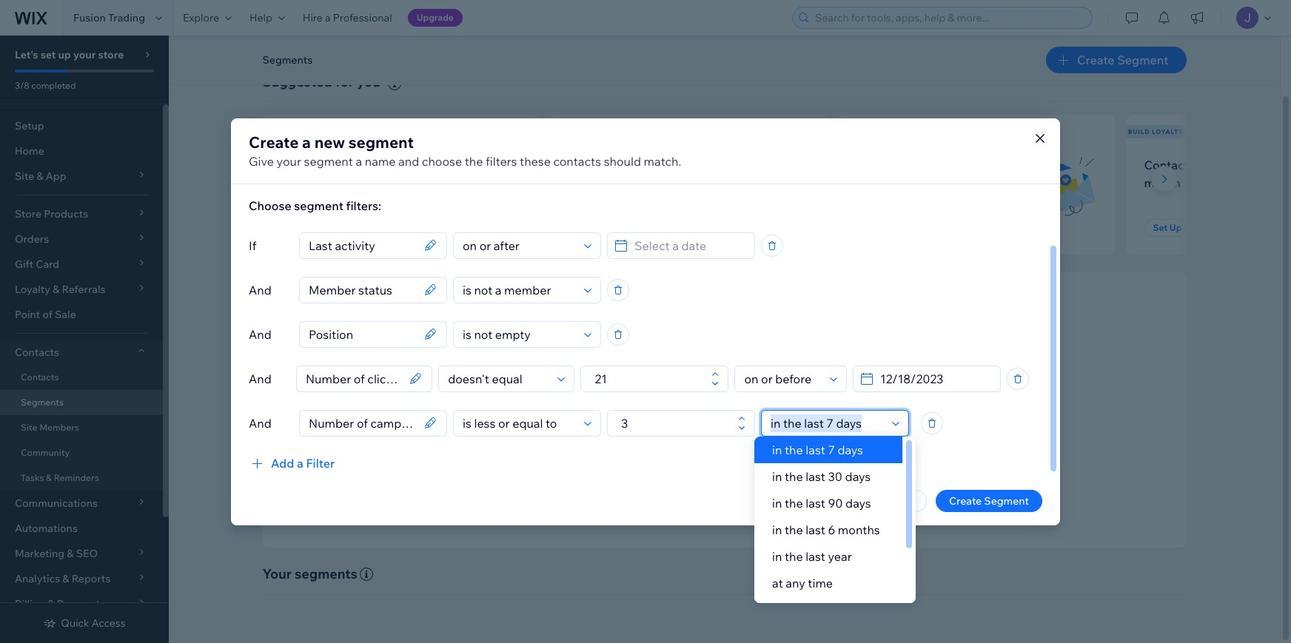 Task type: describe. For each thing, give the bounding box(es) containing it.
new subscribers
[[264, 128, 333, 135]]

select an option field for bottommost enter a number text box
[[766, 411, 888, 436]]

create segment for leftmost create segment button
[[690, 496, 781, 511]]

select an option field for top enter a number text box
[[740, 366, 826, 391]]

clicked
[[856, 175, 896, 190]]

match.
[[644, 154, 681, 168]]

target
[[724, 397, 763, 414]]

add a filter button
[[249, 454, 335, 472]]

at any time
[[772, 576, 833, 591]]

site members link
[[0, 415, 163, 441]]

help
[[250, 11, 272, 24]]

made
[[612, 175, 643, 190]]

should
[[604, 154, 641, 168]]

know
[[610, 459, 636, 472]]

set for new contacts who recently subscribed to your mailing list
[[289, 222, 304, 233]]

customers
[[621, 158, 680, 172]]

3/8 completed
[[15, 80, 76, 91]]

up for subscribed
[[306, 222, 318, 233]]

create segment for create segment button for cancel
[[949, 494, 1029, 508]]

automatically
[[803, 419, 868, 432]]

segments for segments button
[[262, 53, 313, 67]]

Search for tools, apps, help & more... field
[[811, 7, 1088, 28]]

list
[[431, 175, 447, 190]]

right
[[691, 397, 721, 414]]

cancel
[[880, 494, 914, 508]]

active
[[856, 158, 892, 172]]

recently
[[385, 158, 431, 172]]

campaign
[[943, 175, 998, 190]]

0 vertical spatial segment
[[349, 132, 414, 151]]

0 vertical spatial select an option field
[[458, 277, 580, 302]]

active email subscribers who clicked on your campaign
[[856, 158, 1019, 190]]

time
[[808, 576, 833, 591]]

of inside reach the right target audience create specific groups of contacts that update automatically send personalized email campaigns to drive sales and build trust get to know your high-value customers, potential leads and more
[[688, 419, 698, 432]]

professional
[[333, 11, 392, 24]]

create inside reach the right target audience create specific groups of contacts that update automatically send personalized email campaigns to drive sales and build trust get to know your high-value customers, potential leads and more
[[577, 419, 610, 432]]

customers,
[[714, 459, 768, 472]]

last for 30
[[806, 469, 826, 484]]

automations
[[15, 522, 78, 535]]

months
[[838, 523, 880, 538]]

a inside add a filter button
[[297, 456, 303, 471]]

build loyalty
[[1128, 128, 1184, 135]]

2 and from the top
[[249, 327, 272, 342]]

leads
[[816, 459, 841, 472]]

in for in the last 90 days
[[772, 496, 782, 511]]

email inside active email subscribers who clicked on your campaign
[[894, 158, 925, 172]]

sale
[[55, 308, 76, 321]]

who inside active email subscribers who clicked on your campaign
[[995, 158, 1019, 172]]

set up segment button for made
[[568, 219, 656, 237]]

a inside contacts with a birthday th
[[1224, 158, 1231, 172]]

name
[[365, 154, 396, 168]]

upgrade button
[[408, 9, 463, 27]]

groups
[[652, 419, 686, 432]]

90
[[828, 496, 843, 511]]

in the last 7 days option
[[755, 437, 902, 464]]

contacts for contacts link
[[21, 372, 59, 383]]

segments button
[[255, 49, 320, 71]]

in the last 7 days
[[772, 443, 863, 458]]

1 and from the top
[[249, 282, 272, 297]]

new for new contacts who recently subscribed to your mailing list
[[280, 158, 305, 172]]

yet
[[709, 175, 727, 190]]

point
[[15, 308, 40, 321]]

loyalty
[[1152, 128, 1184, 135]]

these
[[520, 154, 551, 168]]

1 horizontal spatial to
[[598, 459, 608, 472]]

personalized
[[605, 439, 667, 452]]

setup
[[15, 119, 44, 133]]

mailing
[[387, 175, 428, 190]]

&
[[46, 472, 52, 484]]

tasks & reminders link
[[0, 466, 163, 491]]

your inside active email subscribers who clicked on your campaign
[[915, 175, 940, 190]]

contacts inside contacts with a birthday th
[[1144, 158, 1195, 172]]

reach the right target audience create specific groups of contacts that update automatically send personalized email campaigns to drive sales and build trust get to know your high-value customers, potential leads and more
[[577, 397, 889, 472]]

1 horizontal spatial and
[[819, 439, 837, 452]]

subscribed
[[280, 175, 342, 190]]

choose
[[422, 154, 462, 168]]

hire a professional
[[303, 11, 392, 24]]

at
[[772, 576, 783, 591]]

1 vertical spatial segment
[[304, 154, 353, 168]]

build
[[839, 439, 863, 452]]

segments link
[[0, 390, 163, 415]]

site members
[[21, 422, 79, 433]]

let's
[[15, 48, 38, 61]]

hire
[[303, 11, 323, 24]]

your inside new contacts who recently subscribed to your mailing list
[[359, 175, 384, 190]]

the for year
[[785, 549, 803, 564]]

in the last year
[[772, 549, 852, 564]]

segments for segments link at bottom left
[[21, 397, 64, 408]]

your inside create a new segment give your segment a name and choose the filters these contacts should match.
[[277, 154, 301, 168]]

to inside new contacts who recently subscribed to your mailing list
[[345, 175, 357, 190]]

set
[[41, 48, 56, 61]]

on
[[898, 175, 913, 190]]

0 vertical spatial subscribers
[[283, 128, 333, 135]]

3 and from the top
[[249, 371, 272, 386]]

trading
[[108, 11, 145, 24]]

contacts inside reach the right target audience create specific groups of contacts that update automatically send personalized email campaigns to drive sales and build trust get to know your high-value customers, potential leads and more
[[700, 419, 742, 432]]

create segment button for cancel
[[936, 490, 1043, 512]]

th
[[1283, 158, 1291, 172]]

purchase
[[655, 175, 707, 190]]

audience
[[766, 397, 823, 414]]

2 horizontal spatial and
[[844, 459, 862, 472]]

suggested
[[262, 73, 332, 90]]

year
[[828, 549, 852, 564]]

add a filter
[[271, 456, 335, 471]]

build
[[1128, 128, 1150, 135]]

with
[[1198, 158, 1222, 172]]

in for in the last 30 days
[[772, 469, 782, 484]]

site
[[21, 422, 37, 433]]

0 vertical spatial enter a number text field
[[590, 366, 707, 391]]

contacts inside new contacts who recently subscribed to your mailing list
[[308, 158, 356, 172]]

set up segment for made
[[577, 222, 647, 233]]

filters
[[486, 154, 517, 168]]

community
[[21, 447, 70, 458]]

that
[[745, 419, 764, 432]]

3/8
[[15, 80, 29, 91]]



Task type: locate. For each thing, give the bounding box(es) containing it.
1 set from the left
[[289, 222, 304, 233]]

contacts down new
[[308, 158, 356, 172]]

1 up from the left
[[306, 222, 318, 233]]

in the last 90 days
[[772, 496, 871, 511]]

tasks & reminders
[[21, 472, 99, 484]]

30
[[828, 469, 843, 484]]

your right give
[[277, 154, 301, 168]]

quick
[[61, 617, 89, 630]]

who left recently at the top left
[[359, 158, 383, 172]]

last for 90
[[806, 496, 826, 511]]

reach
[[626, 397, 665, 414]]

days for in the last 30 days
[[845, 469, 871, 484]]

1 horizontal spatial create segment button
[[936, 490, 1043, 512]]

segment
[[349, 132, 414, 151], [304, 154, 353, 168], [294, 198, 344, 213]]

last for 6
[[806, 523, 826, 538]]

1 vertical spatial new
[[280, 158, 305, 172]]

in the last 30 days
[[772, 469, 871, 484]]

1 vertical spatial enter a number text field
[[617, 411, 734, 436]]

set up segment button down made
[[568, 219, 656, 237]]

None field
[[304, 233, 420, 258], [304, 277, 420, 302], [304, 322, 420, 347], [301, 366, 405, 391], [304, 411, 420, 436], [304, 233, 420, 258], [304, 277, 420, 302], [304, 322, 420, 347], [301, 366, 405, 391], [304, 411, 420, 436]]

the inside create a new segment give your segment a name and choose the filters these contacts should match.
[[465, 154, 483, 168]]

0 vertical spatial and
[[398, 154, 419, 168]]

4 last from the top
[[806, 523, 826, 538]]

a down customers in the top of the page
[[646, 175, 652, 190]]

Select an option field
[[458, 277, 580, 302], [740, 366, 826, 391], [766, 411, 888, 436]]

help button
[[241, 0, 294, 36]]

up for made
[[594, 222, 606, 233]]

1 who from the left
[[359, 158, 383, 172]]

create a new segment give your segment a name and choose the filters these contacts should match.
[[249, 132, 681, 168]]

last left 7
[[806, 443, 826, 458]]

explore
[[183, 11, 219, 24]]

subscribers down the "suggested"
[[283, 128, 333, 135]]

segments up site members
[[21, 397, 64, 408]]

2 horizontal spatial create segment button
[[1046, 47, 1187, 73]]

list box containing in the last 7 days
[[755, 437, 916, 623]]

2 horizontal spatial who
[[995, 158, 1019, 172]]

set up segment down made
[[577, 222, 647, 233]]

your inside sidebar element
[[73, 48, 96, 61]]

set up segment for subscribed
[[289, 222, 359, 233]]

1 horizontal spatial up
[[594, 222, 606, 233]]

1 vertical spatial of
[[688, 419, 698, 432]]

contacts button
[[0, 340, 163, 365]]

the up in the last year
[[785, 523, 803, 538]]

12/18/2023 field
[[876, 366, 996, 391]]

email inside reach the right target audience create specific groups of contacts that update automatically send personalized email campaigns to drive sales and build trust get to know your high-value customers, potential leads and more
[[669, 439, 695, 452]]

in down drive
[[772, 469, 782, 484]]

members
[[39, 422, 79, 433]]

1 vertical spatial days
[[845, 469, 871, 484]]

1 vertical spatial contacts
[[15, 346, 59, 359]]

the for 90
[[785, 496, 803, 511]]

2 horizontal spatial contacts
[[700, 419, 742, 432]]

a left name
[[356, 154, 362, 168]]

2 set up segment button from the left
[[568, 219, 656, 237]]

completed
[[31, 80, 76, 91]]

let's set up your store
[[15, 48, 124, 61]]

quick access
[[61, 617, 126, 630]]

new
[[264, 128, 281, 135], [280, 158, 305, 172]]

a
[[325, 11, 331, 24], [302, 132, 311, 151], [356, 154, 362, 168], [1224, 158, 1231, 172], [646, 175, 652, 190], [297, 456, 303, 471]]

2 up from the left
[[594, 222, 606, 233]]

access
[[92, 617, 126, 630]]

last left 6
[[806, 523, 826, 538]]

last inside option
[[806, 443, 826, 458]]

the down sales
[[785, 469, 803, 484]]

the
[[465, 154, 483, 168], [668, 397, 688, 414], [785, 443, 803, 458], [785, 469, 803, 484], [785, 496, 803, 511], [785, 523, 803, 538], [785, 549, 803, 564]]

2 vertical spatial contacts
[[21, 372, 59, 383]]

and up leads
[[819, 439, 837, 452]]

0 vertical spatial new
[[264, 128, 281, 135]]

who inside potential customers who haven't made a purchase yet
[[682, 158, 706, 172]]

0 horizontal spatial and
[[398, 154, 419, 168]]

create inside create a new segment give your segment a name and choose the filters these contacts should match.
[[249, 132, 299, 151]]

email
[[894, 158, 925, 172], [669, 439, 695, 452]]

new for new subscribers
[[264, 128, 281, 135]]

set for potential customers who haven't made a purchase yet
[[577, 222, 592, 233]]

and up mailing
[[398, 154, 419, 168]]

tasks
[[21, 472, 44, 484]]

2 horizontal spatial set up segment
[[1153, 222, 1223, 233]]

contacts down loyalty
[[1144, 158, 1195, 172]]

segments
[[262, 53, 313, 67], [21, 397, 64, 408]]

2 horizontal spatial create segment
[[1077, 53, 1169, 67]]

0 horizontal spatial subscribers
[[283, 128, 333, 135]]

contacts up campaigns
[[700, 419, 742, 432]]

0 vertical spatial segments
[[262, 53, 313, 67]]

to left drive
[[753, 439, 763, 452]]

the inside option
[[785, 443, 803, 458]]

suggested for you
[[262, 73, 380, 90]]

segment up name
[[349, 132, 414, 151]]

any
[[786, 576, 805, 591]]

create segment
[[1077, 53, 1169, 67], [949, 494, 1029, 508], [690, 496, 781, 511]]

days for in the last 7 days
[[838, 443, 863, 458]]

a inside potential customers who haven't made a purchase yet
[[646, 175, 652, 190]]

0 horizontal spatial create segment
[[690, 496, 781, 511]]

2 horizontal spatial set
[[1153, 222, 1168, 233]]

segments inside button
[[262, 53, 313, 67]]

new contacts who recently subscribed to your mailing list
[[280, 158, 447, 190]]

a right hire
[[325, 11, 331, 24]]

Enter a number text field
[[590, 366, 707, 391], [617, 411, 734, 436]]

your right on
[[915, 175, 940, 190]]

3 set up segment button from the left
[[1144, 219, 1232, 237]]

of
[[43, 308, 52, 321], [688, 419, 698, 432]]

hire a professional link
[[294, 0, 401, 36]]

0 horizontal spatial segments
[[21, 397, 64, 408]]

and
[[398, 154, 419, 168], [819, 439, 837, 452], [844, 459, 862, 472]]

segment down "subscribed"
[[294, 198, 344, 213]]

drive
[[765, 439, 790, 452]]

a inside hire a professional link
[[325, 11, 331, 24]]

community link
[[0, 441, 163, 466]]

0 horizontal spatial set up segment button
[[280, 219, 368, 237]]

1 last from the top
[[806, 443, 826, 458]]

set up segment button down contacts with a birthday th
[[1144, 219, 1232, 237]]

days right 30
[[845, 469, 871, 484]]

give
[[249, 154, 274, 168]]

list containing new contacts who recently subscribed to your mailing list
[[260, 115, 1291, 255]]

update
[[767, 419, 801, 432]]

in for in the last 7 days
[[772, 443, 782, 458]]

last left 30
[[806, 469, 826, 484]]

set up segment button down choose segment filters:
[[280, 219, 368, 237]]

choose segment filters:
[[249, 198, 381, 213]]

campaigns
[[698, 439, 751, 452]]

days right 7
[[838, 443, 863, 458]]

1 horizontal spatial set up segment
[[577, 222, 647, 233]]

new up "subscribed"
[[280, 158, 305, 172]]

of down right
[[688, 419, 698, 432]]

add
[[271, 456, 294, 471]]

potential customers who haven't made a purchase yet
[[568, 158, 727, 190]]

the for 6
[[785, 523, 803, 538]]

0 horizontal spatial contacts
[[308, 158, 356, 172]]

haven't
[[568, 175, 609, 190]]

in inside option
[[772, 443, 782, 458]]

your segments
[[262, 566, 358, 583]]

who up "purchase"
[[682, 158, 706, 172]]

2 last from the top
[[806, 469, 826, 484]]

set up segment down choose segment filters:
[[289, 222, 359, 233]]

set up segment
[[289, 222, 359, 233], [577, 222, 647, 233], [1153, 222, 1223, 233]]

contacts for contacts dropdown button
[[15, 346, 59, 359]]

contacts
[[1144, 158, 1195, 172], [15, 346, 59, 359], [21, 372, 59, 383]]

potential
[[770, 459, 813, 472]]

4 in from the top
[[772, 523, 782, 538]]

new up give
[[264, 128, 281, 135]]

in up potential
[[772, 443, 782, 458]]

more
[[864, 459, 889, 472]]

contacts up haven't
[[553, 154, 601, 168]]

0 vertical spatial to
[[345, 175, 357, 190]]

2 in from the top
[[772, 469, 782, 484]]

last left 90
[[806, 496, 826, 511]]

3 set up segment from the left
[[1153, 222, 1223, 233]]

and inside create a new segment give your segment a name and choose the filters these contacts should match.
[[398, 154, 419, 168]]

last left year
[[806, 549, 826, 564]]

birthday
[[1234, 158, 1281, 172]]

days right 90
[[846, 496, 871, 511]]

new inside new contacts who recently subscribed to your mailing list
[[280, 158, 305, 172]]

up down choose segment filters:
[[306, 222, 318, 233]]

your
[[262, 566, 292, 583]]

last for year
[[806, 549, 826, 564]]

and down the build
[[844, 459, 862, 472]]

of left sale
[[43, 308, 52, 321]]

1 vertical spatial segments
[[21, 397, 64, 408]]

up down haven't
[[594, 222, 606, 233]]

contacts with a birthday th
[[1144, 158, 1291, 190]]

3 who from the left
[[995, 158, 1019, 172]]

7
[[828, 443, 835, 458]]

1 horizontal spatial email
[[894, 158, 925, 172]]

2 horizontal spatial up
[[1170, 222, 1182, 233]]

home
[[15, 144, 44, 158]]

the down potential
[[785, 496, 803, 511]]

create segment button
[[1046, 47, 1187, 73], [936, 490, 1043, 512], [668, 494, 781, 512]]

1 set up segment from the left
[[289, 222, 359, 233]]

upgrade
[[417, 12, 454, 23]]

2 set up segment from the left
[[577, 222, 647, 233]]

the for 30
[[785, 469, 803, 484]]

2 vertical spatial days
[[846, 496, 871, 511]]

email up high-
[[669, 439, 695, 452]]

fusion
[[73, 11, 106, 24]]

0 horizontal spatial set up segment
[[289, 222, 359, 233]]

who inside new contacts who recently subscribed to your mailing list
[[359, 158, 383, 172]]

set up segment button for subscribed
[[280, 219, 368, 237]]

0 vertical spatial days
[[838, 443, 863, 458]]

who for purchase
[[682, 158, 706, 172]]

3 in from the top
[[772, 496, 782, 511]]

1 vertical spatial to
[[753, 439, 763, 452]]

the up any
[[785, 549, 803, 564]]

2 vertical spatial and
[[844, 459, 862, 472]]

subscribers inside active email subscribers who clicked on your campaign
[[927, 158, 993, 172]]

0 horizontal spatial to
[[345, 175, 357, 190]]

the for 7
[[785, 443, 803, 458]]

1 vertical spatial subscribers
[[927, 158, 993, 172]]

0 vertical spatial contacts
[[1144, 158, 1195, 172]]

who up the campaign
[[995, 158, 1019, 172]]

2 horizontal spatial set up segment button
[[1144, 219, 1232, 237]]

in down potential
[[772, 496, 782, 511]]

1 horizontal spatial set up segment button
[[568, 219, 656, 237]]

last for 7
[[806, 443, 826, 458]]

Choose a condition field
[[458, 233, 580, 258], [458, 322, 580, 347], [444, 366, 553, 391], [458, 411, 580, 436]]

trust
[[866, 439, 889, 452]]

2 vertical spatial segment
[[294, 198, 344, 213]]

3 last from the top
[[806, 496, 826, 511]]

your down name
[[359, 175, 384, 190]]

cancel button
[[867, 490, 927, 512]]

up down contacts with a birthday th
[[1170, 222, 1182, 233]]

3 set from the left
[[1153, 222, 1168, 233]]

0 horizontal spatial set
[[289, 222, 304, 233]]

in the last 6 months
[[772, 523, 880, 538]]

2 vertical spatial select an option field
[[766, 411, 888, 436]]

list
[[260, 115, 1291, 255]]

your inside reach the right target audience create specific groups of contacts that update automatically send personalized email campaigns to drive sales and build trust get to know your high-value customers, potential leads and more
[[638, 459, 660, 472]]

contacts inside create a new segment give your segment a name and choose the filters these contacts should match.
[[553, 154, 601, 168]]

3 up from the left
[[1170, 222, 1182, 233]]

1 vertical spatial email
[[669, 439, 695, 452]]

0 horizontal spatial of
[[43, 308, 52, 321]]

in up the at on the right of the page
[[772, 549, 782, 564]]

to up filters: at the left
[[345, 175, 357, 190]]

days for in the last 90 days
[[846, 496, 871, 511]]

days inside option
[[838, 443, 863, 458]]

Select a date field
[[630, 233, 750, 258]]

list box
[[755, 437, 916, 623]]

0 horizontal spatial up
[[306, 222, 318, 233]]

sidebar element
[[0, 36, 169, 643]]

sales
[[792, 439, 816, 452]]

point of sale
[[15, 308, 76, 321]]

create segment button for segments
[[1046, 47, 1187, 73]]

contacts down point of sale
[[15, 346, 59, 359]]

store
[[98, 48, 124, 61]]

2 who from the left
[[682, 158, 706, 172]]

1 set up segment button from the left
[[280, 219, 368, 237]]

your right up
[[73, 48, 96, 61]]

subscribers up the campaign
[[927, 158, 993, 172]]

for
[[335, 73, 354, 90]]

in for in the last 6 months
[[772, 523, 782, 538]]

email up on
[[894, 158, 925, 172]]

0 horizontal spatial create segment button
[[668, 494, 781, 512]]

1 horizontal spatial subscribers
[[927, 158, 993, 172]]

0 vertical spatial of
[[43, 308, 52, 321]]

contacts inside dropdown button
[[15, 346, 59, 359]]

of inside "link"
[[43, 308, 52, 321]]

a left new
[[302, 132, 311, 151]]

0 horizontal spatial email
[[669, 439, 695, 452]]

potential
[[568, 158, 618, 172]]

enter a number text field up reach
[[590, 366, 707, 391]]

segments inside sidebar element
[[21, 397, 64, 408]]

subscribers
[[283, 128, 333, 135], [927, 158, 993, 172]]

1 in from the top
[[772, 443, 782, 458]]

1 horizontal spatial of
[[688, 419, 698, 432]]

in up in the last year
[[772, 523, 782, 538]]

5 last from the top
[[806, 549, 826, 564]]

0 vertical spatial email
[[894, 158, 925, 172]]

a right add
[[297, 456, 303, 471]]

2 horizontal spatial to
[[753, 439, 763, 452]]

2 set from the left
[[577, 222, 592, 233]]

5 in from the top
[[772, 549, 782, 564]]

1 horizontal spatial contacts
[[553, 154, 601, 168]]

a right with
[[1224, 158, 1231, 172]]

filters:
[[346, 198, 381, 213]]

home link
[[0, 138, 163, 164]]

segment
[[1118, 53, 1169, 67], [320, 222, 359, 233], [608, 222, 647, 233], [1184, 222, 1223, 233], [984, 494, 1029, 508], [730, 496, 781, 511]]

the up groups
[[668, 397, 688, 414]]

contacts down contacts dropdown button
[[21, 372, 59, 383]]

segment down new
[[304, 154, 353, 168]]

segments
[[295, 566, 358, 583]]

1 horizontal spatial segments
[[262, 53, 313, 67]]

1 vertical spatial select an option field
[[740, 366, 826, 391]]

point of sale link
[[0, 302, 163, 327]]

1 horizontal spatial set
[[577, 222, 592, 233]]

the inside reach the right target audience create specific groups of contacts that update automatically send personalized email campaigns to drive sales and build trust get to know your high-value customers, potential leads and more
[[668, 397, 688, 414]]

2 vertical spatial to
[[598, 459, 608, 472]]

between
[[772, 603, 821, 618]]

1 horizontal spatial create segment
[[949, 494, 1029, 508]]

send
[[577, 439, 603, 452]]

in for in the last year
[[772, 549, 782, 564]]

choose
[[249, 198, 291, 213]]

the left filters
[[465, 154, 483, 168]]

0 horizontal spatial who
[[359, 158, 383, 172]]

reminders
[[54, 472, 99, 484]]

to right get
[[598, 459, 608, 472]]

1 vertical spatial and
[[819, 439, 837, 452]]

the for target
[[668, 397, 688, 414]]

1 horizontal spatial who
[[682, 158, 706, 172]]

fusion trading
[[73, 11, 145, 24]]

high-
[[662, 459, 686, 472]]

quick access button
[[43, 617, 126, 630]]

enter a number text field up high-
[[617, 411, 734, 436]]

who for your
[[359, 158, 383, 172]]

set up segment down contacts with a birthday th
[[1153, 222, 1223, 233]]

value
[[686, 459, 712, 472]]

the up potential
[[785, 443, 803, 458]]

in
[[772, 443, 782, 458], [772, 469, 782, 484], [772, 496, 782, 511], [772, 523, 782, 538], [772, 549, 782, 564]]

segments up the "suggested"
[[262, 53, 313, 67]]

your down the personalized
[[638, 459, 660, 472]]

4 and from the top
[[249, 416, 272, 431]]



Task type: vqa. For each thing, say whether or not it's contained in the screenshot.
spent
no



